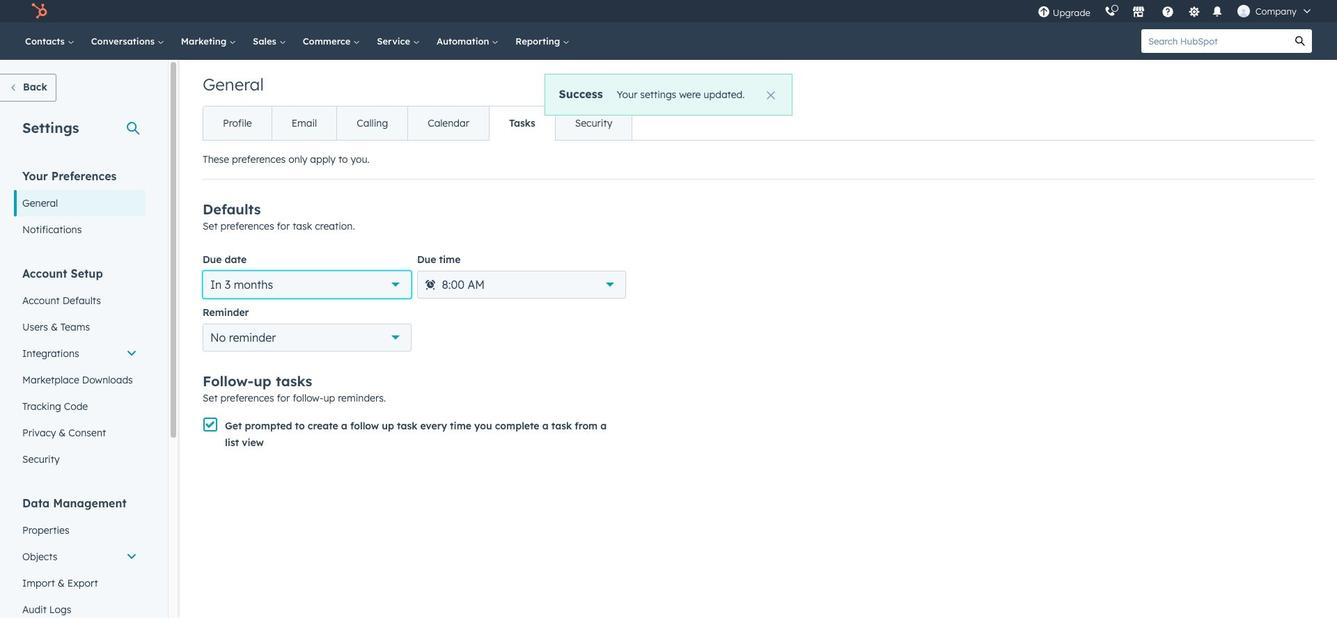 Task type: locate. For each thing, give the bounding box(es) containing it.
data management element
[[14, 496, 146, 619]]

navigation
[[203, 106, 633, 141]]

Search HubSpot search field
[[1142, 29, 1289, 53]]

jacob simon image
[[1238, 5, 1250, 17]]

close image
[[767, 91, 776, 100]]

alert
[[544, 74, 793, 116]]

menu
[[1031, 0, 1321, 22]]



Task type: describe. For each thing, give the bounding box(es) containing it.
your preferences element
[[14, 169, 146, 243]]

marketplaces image
[[1132, 6, 1145, 19]]

account setup element
[[14, 266, 146, 473]]



Task type: vqa. For each thing, say whether or not it's contained in the screenshot.
contact) inside the maria johnson (sample contact) salesperson at hubspot • created 8 days ago
no



